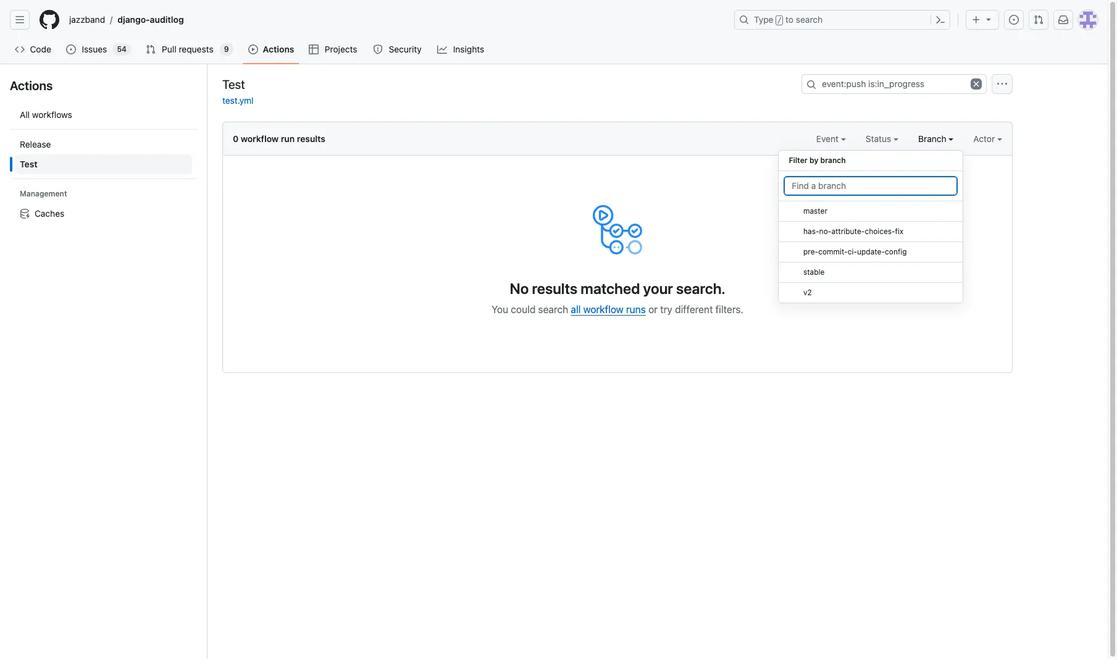 Task type: locate. For each thing, give the bounding box(es) containing it.
0 vertical spatial list
[[64, 10, 727, 30]]

results
[[297, 133, 326, 144], [532, 280, 578, 297]]

9
[[224, 44, 229, 54]]

issue opened image
[[1009, 15, 1019, 25]]

actor
[[974, 133, 998, 144]]

0 horizontal spatial results
[[297, 133, 326, 144]]

0 horizontal spatial search
[[538, 304, 568, 315]]

runs
[[626, 304, 646, 315]]

status button
[[866, 132, 899, 145]]

1 horizontal spatial results
[[532, 280, 578, 297]]

results right run
[[297, 133, 326, 144]]

search
[[796, 14, 823, 25], [538, 304, 568, 315]]

/ left django-
[[110, 15, 113, 25]]

issues
[[82, 44, 107, 54]]

to
[[786, 14, 794, 25]]

1 vertical spatial results
[[532, 280, 578, 297]]

/ left "to"
[[777, 16, 782, 25]]

security
[[389, 44, 422, 54]]

actions right play image
[[263, 44, 294, 54]]

has-no-attribute-choices-fix
[[804, 227, 904, 236]]

branch
[[919, 133, 949, 144]]

try
[[660, 304, 673, 315]]

actions up all
[[10, 78, 53, 93]]

0 vertical spatial search
[[796, 14, 823, 25]]

requests
[[179, 44, 214, 54]]

actions
[[263, 44, 294, 54], [10, 78, 53, 93]]

0 vertical spatial test
[[222, 77, 245, 91]]

/ inside type / to search
[[777, 16, 782, 25]]

update-
[[858, 247, 885, 256]]

1 horizontal spatial /
[[777, 16, 782, 25]]

status
[[866, 133, 894, 144]]

type / to search
[[754, 14, 823, 25]]

security link
[[368, 40, 428, 59]]

search right "to"
[[796, 14, 823, 25]]

1 horizontal spatial search
[[796, 14, 823, 25]]

1 horizontal spatial workflow
[[583, 304, 624, 315]]

results up all
[[532, 280, 578, 297]]

None search field
[[802, 74, 987, 94]]

menu
[[779, 145, 964, 313]]

workflow right 0
[[241, 133, 279, 144]]

workflow down matched
[[583, 304, 624, 315]]

all workflows
[[20, 109, 72, 120]]

issue opened image
[[66, 44, 76, 54]]

branch
[[821, 156, 846, 165]]

stable button
[[779, 263, 963, 283]]

Find a branch text field
[[784, 176, 958, 196]]

1 vertical spatial workflow
[[583, 304, 624, 315]]

all workflows link
[[15, 105, 192, 125]]

workflows
[[32, 109, 72, 120]]

1 vertical spatial actions
[[10, 78, 53, 93]]

/
[[110, 15, 113, 25], [777, 16, 782, 25]]

filter workflows element
[[15, 135, 192, 174]]

test up test.yml
[[222, 77, 245, 91]]

list
[[64, 10, 727, 30], [10, 100, 197, 229]]

test
[[222, 77, 245, 91], [20, 159, 37, 169]]

run
[[281, 133, 295, 144]]

0 horizontal spatial workflow
[[241, 133, 279, 144]]

projects link
[[304, 40, 363, 59]]

pre-commit-ci-update-config button
[[779, 242, 963, 263]]

0 horizontal spatial /
[[110, 15, 113, 25]]

all
[[571, 304, 581, 315]]

/ for jazzband
[[110, 15, 113, 25]]

choices-
[[865, 227, 896, 236]]

0 vertical spatial workflow
[[241, 133, 279, 144]]

show workflow options image
[[998, 79, 1007, 89]]

auditlog
[[150, 14, 184, 25]]

54
[[117, 44, 127, 54]]

/ inside jazzband / django-auditlog
[[110, 15, 113, 25]]

your
[[643, 280, 673, 297]]

0 horizontal spatial actions
[[10, 78, 53, 93]]

code
[[30, 44, 51, 54]]

could
[[511, 304, 536, 315]]

filter by branch
[[789, 156, 846, 165]]

1 vertical spatial list
[[10, 100, 197, 229]]

1 horizontal spatial actions
[[263, 44, 294, 54]]

pre-
[[804, 247, 819, 256]]

projects
[[325, 44, 357, 54]]

v2
[[804, 288, 812, 297]]

1 vertical spatial test
[[20, 159, 37, 169]]

attribute-
[[832, 227, 865, 236]]

list containing all workflows
[[10, 100, 197, 229]]

you
[[492, 304, 508, 315]]

no-
[[820, 227, 832, 236]]

clear filters image
[[971, 78, 982, 90]]

1 vertical spatial search
[[538, 304, 568, 315]]

test down release
[[20, 159, 37, 169]]

menu containing filter by branch
[[779, 145, 964, 313]]

0 vertical spatial actions
[[263, 44, 294, 54]]

search left all
[[538, 304, 568, 315]]

all
[[20, 109, 30, 120]]

workflow
[[241, 133, 279, 144], [583, 304, 624, 315]]

ci-
[[848, 247, 858, 256]]

0 horizontal spatial test
[[20, 159, 37, 169]]

event
[[816, 133, 841, 144]]

by
[[810, 156, 819, 165]]

master button
[[779, 201, 963, 222]]



Task type: describe. For each thing, give the bounding box(es) containing it.
no
[[510, 280, 529, 297]]

test.yml
[[222, 95, 254, 106]]

code link
[[10, 40, 56, 59]]

git pull request image
[[1034, 15, 1044, 25]]

command palette image
[[936, 15, 946, 25]]

management
[[20, 189, 67, 198]]

type
[[754, 14, 774, 25]]

github actions image
[[593, 205, 642, 254]]

all workflow runs link
[[571, 304, 646, 315]]

pre-commit-ci-update-config
[[804, 247, 907, 256]]

no results matched your search.
[[510, 280, 726, 297]]

0 workflow run results
[[233, 133, 326, 144]]

event button
[[816, 132, 846, 145]]

release
[[20, 139, 51, 149]]

code image
[[15, 44, 25, 54]]

commit-
[[819, 247, 848, 256]]

notifications image
[[1059, 15, 1069, 25]]

test.yml link
[[222, 95, 254, 106]]

search.
[[676, 280, 726, 297]]

or
[[649, 304, 658, 315]]

stable
[[804, 267, 825, 277]]

/ for type
[[777, 16, 782, 25]]

fix
[[896, 227, 904, 236]]

has-
[[804, 227, 820, 236]]

search image
[[807, 80, 817, 90]]

you could search all workflow runs or try different filters.
[[492, 304, 744, 315]]

play image
[[248, 44, 258, 54]]

test inside the filter workflows element
[[20, 159, 37, 169]]

django-auditlog link
[[113, 10, 189, 30]]

caches
[[35, 208, 64, 219]]

pull
[[162, 44, 176, 54]]

homepage image
[[40, 10, 59, 30]]

master
[[804, 206, 828, 216]]

config
[[885, 247, 907, 256]]

0
[[233, 133, 239, 144]]

jazzband link
[[64, 10, 110, 30]]

pull requests
[[162, 44, 214, 54]]

insights link
[[433, 40, 490, 59]]

django-
[[118, 14, 150, 25]]

list containing jazzband
[[64, 10, 727, 30]]

test link
[[15, 154, 192, 174]]

different
[[675, 304, 713, 315]]

release link
[[15, 135, 192, 154]]

filter
[[789, 156, 808, 165]]

has-no-attribute-choices-fix button
[[779, 222, 963, 242]]

actor button
[[974, 132, 1003, 145]]

1 horizontal spatial test
[[222, 77, 245, 91]]

insights
[[453, 44, 484, 54]]

git pull request image
[[146, 44, 156, 54]]

0 vertical spatial results
[[297, 133, 326, 144]]

graph image
[[437, 44, 447, 54]]

filters.
[[716, 304, 744, 315]]

shield image
[[373, 44, 383, 54]]

triangle down image
[[984, 14, 994, 24]]

actions link
[[243, 40, 299, 59]]

v2 button
[[779, 283, 963, 303]]

jazzband
[[69, 14, 105, 25]]

matched
[[581, 280, 640, 297]]

caches link
[[15, 204, 192, 224]]

jazzband / django-auditlog
[[69, 14, 184, 25]]

table image
[[309, 44, 319, 54]]

plus image
[[972, 15, 982, 25]]



Task type: vqa. For each thing, say whether or not it's contained in the screenshot.
Code link
yes



